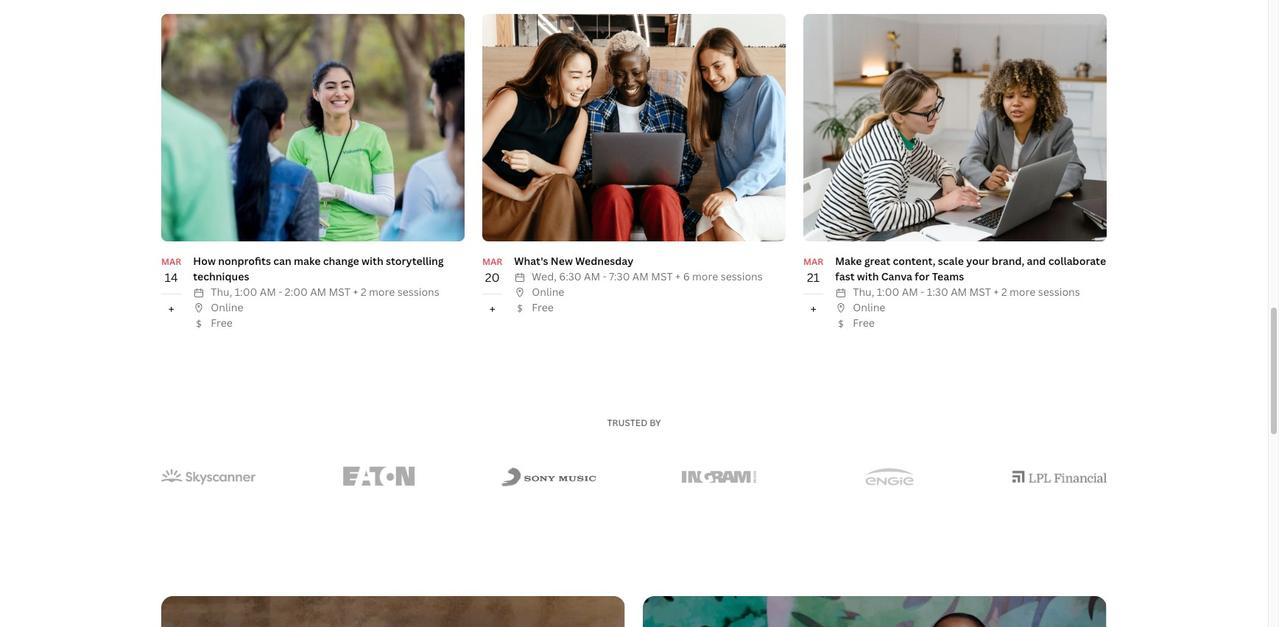 Task type: vqa. For each thing, say whether or not it's contained in the screenshot.
2nd Mar from right
yes



Task type: locate. For each thing, give the bounding box(es) containing it.
how
[[193, 254, 216, 268]]

1 horizontal spatial free
[[532, 301, 554, 314]]

mst for 14
[[329, 285, 351, 299]]

2 horizontal spatial more
[[1010, 285, 1036, 299]]

mar up 20
[[482, 256, 503, 268]]

am left 2:00
[[260, 285, 276, 299]]

with right change
[[362, 254, 384, 268]]

online for 20
[[532, 285, 565, 299]]

with down great
[[857, 270, 879, 284]]

1:00 down techniques
[[235, 285, 257, 299]]

- for 21
[[921, 285, 925, 299]]

21
[[807, 270, 820, 286]]

online for 21
[[853, 301, 886, 314]]

and
[[1027, 254, 1046, 268]]

0 horizontal spatial thu,
[[211, 285, 232, 299]]

0 horizontal spatial 2
[[361, 285, 367, 299]]

sessions down storytelling
[[398, 285, 440, 299]]

1:00 down canva
[[877, 285, 900, 299]]

2 down "brand,"
[[1002, 285, 1007, 299]]

1 horizontal spatial 2
[[1002, 285, 1007, 299]]

3 mar from the left
[[804, 256, 824, 268]]

1 vertical spatial with
[[857, 270, 879, 284]]

- for 20
[[603, 270, 607, 284]]

2 2 from the left
[[1002, 285, 1007, 299]]

more for 20
[[692, 270, 718, 284]]

am
[[584, 270, 600, 284], [633, 270, 649, 284], [260, 285, 276, 299], [310, 285, 326, 299], [902, 285, 918, 299], [951, 285, 967, 299]]

2 1:00 from the left
[[877, 285, 900, 299]]

0 horizontal spatial online
[[211, 301, 243, 314]]

with inside how nonprofits can make change with storytelling techniques
[[362, 254, 384, 268]]

1 2 from the left
[[361, 285, 367, 299]]

make great content, scale your brand, and collaborate fast with canva for teams link
[[836, 254, 1106, 284]]

more down storytelling
[[369, 285, 395, 299]]

1 horizontal spatial sessions
[[721, 270, 763, 284]]

more down and
[[1010, 285, 1036, 299]]

mar 20
[[482, 256, 503, 286]]

0 horizontal spatial free
[[211, 316, 233, 330]]

am down "wednesday"
[[584, 270, 600, 284]]

thu, for 21
[[853, 285, 875, 299]]

- left 7:30
[[603, 270, 607, 284]]

1 horizontal spatial with
[[857, 270, 879, 284]]

online down fast
[[853, 301, 886, 314]]

0 horizontal spatial 1:00
[[235, 285, 257, 299]]

mar
[[161, 256, 181, 268], [482, 256, 503, 268], [804, 256, 824, 268]]

+
[[675, 270, 681, 284], [353, 285, 358, 299], [994, 285, 999, 299], [168, 301, 174, 317], [489, 301, 496, 317], [811, 301, 817, 317]]

thu,
[[211, 285, 232, 299], [853, 285, 875, 299]]

ingram miro image
[[682, 471, 757, 483]]

sessions for 20
[[721, 270, 763, 284]]

7:30
[[609, 270, 630, 284]]

1 thu, from the left
[[211, 285, 232, 299]]

0 horizontal spatial with
[[362, 254, 384, 268]]

online down techniques
[[211, 301, 243, 314]]

0 horizontal spatial more
[[369, 285, 395, 299]]

make great content, scale your brand, and collaborate fast with canva for teams
[[836, 254, 1106, 284]]

online
[[532, 285, 565, 299], [211, 301, 243, 314], [853, 301, 886, 314]]

2 down how nonprofits can make change with storytelling techniques
[[361, 285, 367, 299]]

free for 21
[[853, 316, 875, 330]]

0 horizontal spatial sessions
[[398, 285, 440, 299]]

scale
[[938, 254, 964, 268]]

sessions
[[721, 270, 763, 284], [398, 285, 440, 299], [1038, 285, 1080, 299]]

by
[[650, 417, 661, 429]]

free down fast
[[853, 316, 875, 330]]

2 horizontal spatial mst
[[970, 285, 991, 299]]

am down teams
[[951, 285, 967, 299]]

wed,
[[532, 270, 557, 284]]

am right 2:00
[[310, 285, 326, 299]]

thu, down techniques
[[211, 285, 232, 299]]

1:00
[[235, 285, 257, 299], [877, 285, 900, 299]]

with inside make great content, scale your brand, and collaborate fast with canva for teams
[[857, 270, 879, 284]]

make
[[294, 254, 321, 268]]

mst for 20
[[651, 270, 673, 284]]

2 mar from the left
[[482, 256, 503, 268]]

online for 14
[[211, 301, 243, 314]]

mar up 21
[[804, 256, 824, 268]]

+ down 21
[[811, 301, 817, 317]]

0 horizontal spatial mar
[[161, 256, 181, 268]]

free down wed,
[[532, 301, 554, 314]]

2 for 14
[[361, 285, 367, 299]]

1 1:00 from the left
[[235, 285, 257, 299]]

thu, down fast
[[853, 285, 875, 299]]

2 horizontal spatial online
[[853, 301, 886, 314]]

2 horizontal spatial free
[[853, 316, 875, 330]]

mst down the make great content, scale your brand, and collaborate fast with canva for teams link
[[970, 285, 991, 299]]

new
[[551, 254, 573, 268]]

2
[[361, 285, 367, 299], [1002, 285, 1007, 299]]

0 vertical spatial with
[[362, 254, 384, 268]]

trusted by
[[607, 417, 661, 429]]

more right 6
[[692, 270, 718, 284]]

sessions right 6
[[721, 270, 763, 284]]

- left 1:30
[[921, 285, 925, 299]]

free down techniques
[[211, 316, 233, 330]]

1 horizontal spatial 1:00
[[877, 285, 900, 299]]

how nonprofits can make change with storytelling techniques
[[193, 254, 444, 284]]

teams
[[932, 270, 964, 284]]

sessions down collaborate
[[1038, 285, 1080, 299]]

mar for 14
[[161, 256, 181, 268]]

free
[[532, 301, 554, 314], [211, 316, 233, 330], [853, 316, 875, 330]]

mst
[[651, 270, 673, 284], [329, 285, 351, 299], [970, 285, 991, 299]]

1 horizontal spatial mst
[[651, 270, 673, 284]]

1 horizontal spatial mar
[[482, 256, 503, 268]]

1 horizontal spatial -
[[603, 270, 607, 284]]

more
[[692, 270, 718, 284], [369, 285, 395, 299], [1010, 285, 1036, 299]]

+ down "brand,"
[[994, 285, 999, 299]]

mst left 6
[[651, 270, 673, 284]]

more for 21
[[1010, 285, 1036, 299]]

2 horizontal spatial sessions
[[1038, 285, 1080, 299]]

mst down change
[[329, 285, 351, 299]]

1 horizontal spatial online
[[532, 285, 565, 299]]

- left 2:00
[[279, 285, 282, 299]]

+ down 14
[[168, 301, 174, 317]]

1:30
[[927, 285, 949, 299]]

2 thu, from the left
[[853, 285, 875, 299]]

0 horizontal spatial -
[[279, 285, 282, 299]]

can
[[273, 254, 291, 268]]

am right 7:30
[[633, 270, 649, 284]]

with
[[362, 254, 384, 268], [857, 270, 879, 284]]

20
[[485, 270, 500, 286]]

online down wed,
[[532, 285, 565, 299]]

2 horizontal spatial -
[[921, 285, 925, 299]]

2 horizontal spatial mar
[[804, 256, 824, 268]]

6:30
[[559, 270, 582, 284]]

1 horizontal spatial thu,
[[853, 285, 875, 299]]

skyscanner image
[[161, 469, 256, 485]]

1 horizontal spatial more
[[692, 270, 718, 284]]

1 mar from the left
[[161, 256, 181, 268]]

0 horizontal spatial mst
[[329, 285, 351, 299]]

14
[[165, 270, 178, 286]]

-
[[603, 270, 607, 284], [279, 285, 282, 299], [921, 285, 925, 299]]

- for 14
[[279, 285, 282, 299]]

mar up 14
[[161, 256, 181, 268]]



Task type: describe. For each thing, give the bounding box(es) containing it.
canva
[[882, 270, 913, 284]]

more for 14
[[369, 285, 395, 299]]

thu, 1:00 am - 1:30 am mst + 2 more sessions
[[853, 285, 1080, 299]]

great
[[865, 254, 891, 268]]

how nonprofits can make change with storytelling techniques link
[[193, 254, 444, 284]]

wednesday
[[575, 254, 634, 268]]

what's new wednesday link
[[514, 254, 634, 268]]

mar 14
[[161, 256, 181, 286]]

storytelling
[[386, 254, 444, 268]]

sessions for 14
[[398, 285, 440, 299]]

6
[[683, 270, 690, 284]]

+ down 20
[[489, 301, 496, 317]]

trusted
[[607, 417, 648, 429]]

am down the for
[[902, 285, 918, 299]]

1:00 for 14
[[235, 285, 257, 299]]

mar for 20
[[482, 256, 503, 268]]

sony music image
[[502, 467, 596, 487]]

wed, 6:30 am - 7:30 am mst + 6 more sessions
[[532, 270, 763, 284]]

fast
[[836, 270, 855, 284]]

free for 20
[[532, 301, 554, 314]]

1:00 for 21
[[877, 285, 900, 299]]

2 for 21
[[1002, 285, 1007, 299]]

lpl financial image
[[1013, 471, 1107, 483]]

thu, for 14
[[211, 285, 232, 299]]

eaton image
[[343, 467, 414, 487]]

sessions for 21
[[1038, 285, 1080, 299]]

your
[[967, 254, 990, 268]]

free for 14
[[211, 316, 233, 330]]

make
[[836, 254, 862, 268]]

change
[[323, 254, 359, 268]]

techniques
[[193, 270, 249, 284]]

collaborate
[[1049, 254, 1106, 268]]

for
[[915, 270, 930, 284]]

what's new wednesday
[[514, 254, 634, 268]]

engie image
[[865, 468, 914, 486]]

+ down change
[[353, 285, 358, 299]]

mst for 21
[[970, 285, 991, 299]]

content,
[[893, 254, 936, 268]]

+ left 6
[[675, 270, 681, 284]]

nonprofits
[[218, 254, 271, 268]]

what's
[[514, 254, 548, 268]]

mar 21
[[804, 256, 824, 286]]

brand,
[[992, 254, 1025, 268]]

mar for 21
[[804, 256, 824, 268]]

2:00
[[285, 285, 308, 299]]

thu, 1:00 am - 2:00 am mst + 2 more sessions
[[211, 285, 440, 299]]



